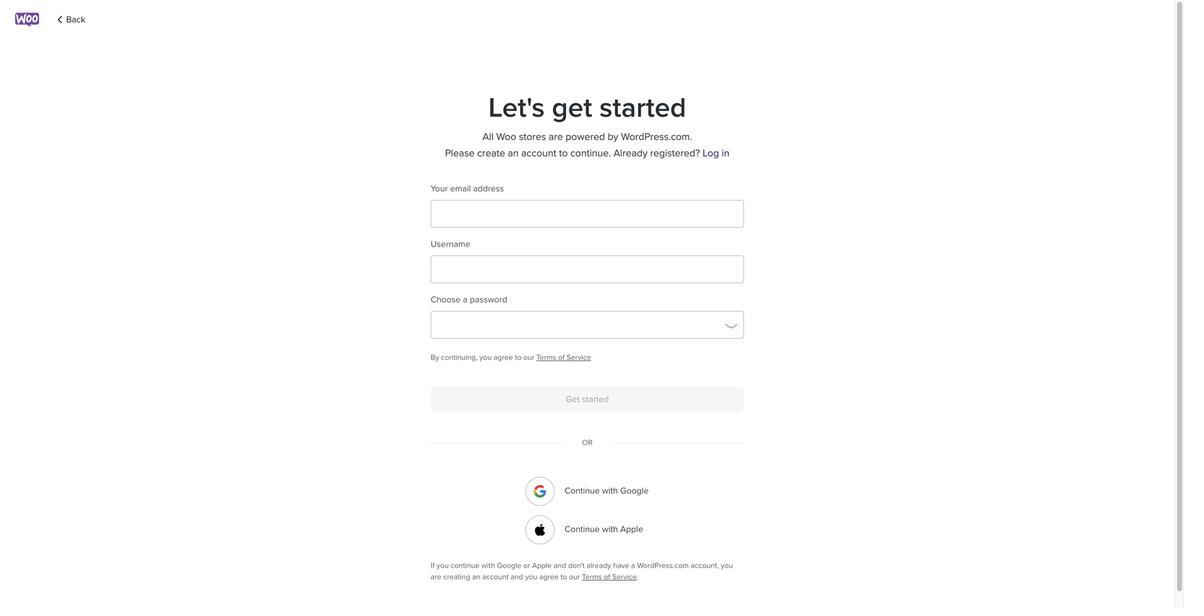 Task type: vqa. For each thing, say whether or not it's contained in the screenshot.
or in IF YOU CONTINUE WITH GOOGLE OR APPLE AND DON'T ALREADY HAVE A WORDPRESS.COM ACCOUNT, YOU ARE CREATING AN ACCOUNT AND YOU AGREE TO OUR
yes



Task type: locate. For each thing, give the bounding box(es) containing it.
and
[[554, 561, 566, 570], [511, 572, 523, 582]]

0 horizontal spatial terms
[[537, 353, 556, 362]]

1 vertical spatial and
[[511, 572, 523, 582]]

continue inside button
[[565, 485, 600, 496]]

0 horizontal spatial an
[[472, 572, 481, 582]]

terms
[[537, 353, 556, 362], [582, 572, 602, 582]]

to right continuing,
[[515, 353, 522, 362]]

1 horizontal spatial terms
[[582, 572, 602, 582]]

your
[[431, 183, 448, 194]]

0 vertical spatial with
[[602, 485, 618, 496]]

and left don't
[[554, 561, 566, 570]]

a right the have
[[631, 561, 635, 570]]

let's
[[489, 91, 545, 125]]

1 horizontal spatial an
[[508, 147, 519, 159]]

0 horizontal spatial google
[[497, 561, 522, 570]]

continue up continue with apple button
[[565, 485, 600, 496]]

1 vertical spatial continue
[[565, 524, 600, 534]]

1 vertical spatial an
[[472, 572, 481, 582]]

stores
[[519, 131, 546, 143]]

1 horizontal spatial of
[[604, 572, 610, 582]]

0 horizontal spatial apple
[[532, 561, 552, 570]]

of down 'choose a password' password field
[[558, 353, 565, 362]]

1 horizontal spatial google
[[620, 485, 649, 496]]

1 vertical spatial apple
[[532, 561, 552, 570]]

terms down 'choose a password' password field
[[537, 353, 556, 362]]

google
[[620, 485, 649, 496], [497, 561, 522, 570]]

with inside if you continue with google or apple and don't already have a wordpress.com account, you are creating an account and you agree to our
[[482, 561, 495, 570]]

1 vertical spatial our
[[569, 572, 580, 582]]

to left continue.
[[559, 147, 568, 159]]

or down get started button
[[582, 438, 593, 447]]

terms of service link down already
[[582, 572, 637, 582]]

choose a password
[[431, 294, 507, 305]]

account right the creating
[[482, 572, 509, 582]]

get started
[[552, 91, 687, 125]]

1 horizontal spatial apple
[[620, 524, 643, 534]]

a right choose
[[463, 294, 468, 305]]

username
[[431, 239, 471, 249]]

apple inside button
[[620, 524, 643, 534]]

0 vertical spatial google
[[620, 485, 649, 496]]

address
[[473, 183, 504, 194]]

1 vertical spatial agree
[[539, 572, 559, 582]]

2 continue from the top
[[565, 524, 600, 534]]

service down 'choose a password' password field
[[567, 353, 591, 362]]

1 vertical spatial terms
[[582, 572, 602, 582]]

2 vertical spatial with
[[482, 561, 495, 570]]

continue inside button
[[565, 524, 600, 534]]

log in
[[703, 147, 730, 159]]

with up "continue with apple"
[[602, 485, 618, 496]]

0 vertical spatial to
[[559, 147, 568, 159]]

to left the terms of service .
[[561, 572, 567, 582]]

0 horizontal spatial account
[[482, 572, 509, 582]]

agree down continue with apple button
[[539, 572, 559, 582]]

agree inside if you continue with google or apple and don't already have a wordpress.com account, you are creating an account and you agree to our
[[539, 572, 559, 582]]

and right the creating
[[511, 572, 523, 582]]

a inside if you continue with google or apple and don't already have a wordpress.com account, you are creating an account and you agree to our
[[631, 561, 635, 570]]

0 vertical spatial continue
[[565, 485, 600, 496]]

1 vertical spatial with
[[602, 524, 618, 534]]

don't
[[568, 561, 585, 570]]

get started button
[[431, 387, 744, 412]]

agree right continuing,
[[494, 353, 513, 362]]

0 horizontal spatial a
[[463, 294, 468, 305]]

banner banner
[[0, 5, 1175, 119]]

have
[[613, 561, 629, 570]]

google up "continue with apple"
[[620, 485, 649, 496]]

terms of service link down 'choose a password' password field
[[537, 353, 591, 362]]

1 vertical spatial google
[[497, 561, 522, 570]]

google right continue at the bottom left of the page
[[497, 561, 522, 570]]

an inside let's get started all woo stores are powered by wordpress.com. please create an account to continue. already registered? log in
[[508, 147, 519, 159]]

Your email address email field
[[431, 200, 744, 228]]

1 vertical spatial terms of service link
[[582, 572, 637, 582]]

0 horizontal spatial are
[[431, 572, 442, 582]]

account down stores
[[521, 147, 557, 159]]

or
[[582, 438, 593, 447], [524, 561, 530, 570]]

1 horizontal spatial a
[[631, 561, 635, 570]]

0 vertical spatial and
[[554, 561, 566, 570]]

0 vertical spatial apple
[[620, 524, 643, 534]]

1 horizontal spatial our
[[569, 572, 580, 582]]

continue
[[451, 561, 480, 570]]

1 vertical spatial service
[[612, 572, 637, 582]]

with
[[602, 485, 618, 496], [602, 524, 618, 534], [482, 561, 495, 570]]

service down the have
[[612, 572, 637, 582]]

0 horizontal spatial our
[[524, 353, 535, 362]]

registered?
[[650, 147, 700, 159]]

to inside let's get started all woo stores are powered by wordpress.com. please create an account to continue. already registered? log in
[[559, 147, 568, 159]]

log in link
[[703, 147, 730, 159]]

you
[[480, 353, 492, 362], [437, 561, 449, 570], [721, 561, 733, 570], [525, 572, 537, 582]]

please
[[445, 147, 475, 159]]

0 horizontal spatial agree
[[494, 353, 513, 362]]

our inside if you continue with google or apple and don't already have a wordpress.com account, you are creating an account and you agree to our
[[569, 572, 580, 582]]

create
[[477, 147, 505, 159]]

an
[[508, 147, 519, 159], [472, 572, 481, 582]]

1 horizontal spatial and
[[554, 561, 566, 570]]

continue with apple
[[565, 524, 643, 534]]

1 vertical spatial a
[[631, 561, 635, 570]]

terms of service link
[[537, 353, 591, 362], [582, 572, 637, 582]]

continue
[[565, 485, 600, 496], [565, 524, 600, 534]]

terms down already
[[582, 572, 602, 582]]

0 vertical spatial an
[[508, 147, 519, 159]]

apple
[[620, 524, 643, 534], [532, 561, 552, 570]]

are down if
[[431, 572, 442, 582]]

apple left don't
[[532, 561, 552, 570]]

password
[[470, 294, 507, 305]]

agree
[[494, 353, 513, 362], [539, 572, 559, 582]]

1 horizontal spatial or
[[582, 438, 593, 447]]

service
[[567, 353, 591, 362], [612, 572, 637, 582]]

1 continue from the top
[[565, 485, 600, 496]]

1 horizontal spatial account
[[521, 147, 557, 159]]

of
[[558, 353, 565, 362], [604, 572, 610, 582]]

with inside button
[[602, 485, 618, 496]]

continue up don't
[[565, 524, 600, 534]]

are inside let's get started all woo stores are powered by wordpress.com. please create an account to continue. already registered? log in
[[549, 131, 563, 143]]

with up the have
[[602, 524, 618, 534]]

a
[[463, 294, 468, 305], [631, 561, 635, 570]]

with right continue at the bottom left of the page
[[482, 561, 495, 570]]

0 horizontal spatial or
[[524, 561, 530, 570]]

are
[[549, 131, 563, 143], [431, 572, 442, 582]]

account inside if you continue with google or apple and don't already have a wordpress.com account, you are creating an account and you agree to our
[[482, 572, 509, 582]]

0 horizontal spatial service
[[567, 353, 591, 362]]

are right stores
[[549, 131, 563, 143]]

continue with google
[[565, 485, 649, 496]]

continue with google button
[[526, 477, 649, 506]]

1 horizontal spatial are
[[549, 131, 563, 143]]

0 vertical spatial account
[[521, 147, 557, 159]]

2 vertical spatial to
[[561, 572, 567, 582]]

an down woo
[[508, 147, 519, 159]]

with inside button
[[602, 524, 618, 534]]

or left don't
[[524, 561, 530, 570]]

of down already
[[604, 572, 610, 582]]

0 horizontal spatial and
[[511, 572, 523, 582]]

0 vertical spatial terms
[[537, 353, 556, 362]]

1 vertical spatial account
[[482, 572, 509, 582]]

0 vertical spatial a
[[463, 294, 468, 305]]

0 vertical spatial are
[[549, 131, 563, 143]]

0 vertical spatial agree
[[494, 353, 513, 362]]

to
[[559, 147, 568, 159], [515, 353, 522, 362], [561, 572, 567, 582]]

an down continue at the bottom left of the page
[[472, 572, 481, 582]]

let's get started all woo stores are powered by wordpress.com. please create an account to continue. already registered? log in
[[445, 91, 730, 159]]

terms of service link for by continuing, you agree to our terms of service
[[537, 353, 591, 362]]

0 horizontal spatial of
[[558, 353, 565, 362]]

1 vertical spatial are
[[431, 572, 442, 582]]

our
[[524, 353, 535, 362], [569, 572, 580, 582]]

by continuing, you agree to our terms of service
[[431, 353, 591, 362]]

apple up the have
[[620, 524, 643, 534]]

an inside if you continue with google or apple and don't already have a wordpress.com account, you are creating an account and you agree to our
[[472, 572, 481, 582]]

1 horizontal spatial agree
[[539, 572, 559, 582]]

1 vertical spatial or
[[524, 561, 530, 570]]

by
[[608, 131, 619, 143]]

0 vertical spatial terms of service link
[[537, 353, 591, 362]]

1 vertical spatial of
[[604, 572, 610, 582]]

account
[[521, 147, 557, 159], [482, 572, 509, 582]]



Task type: describe. For each thing, give the bounding box(es) containing it.
1 horizontal spatial service
[[612, 572, 637, 582]]

apple inside if you continue with google or apple and don't already have a wordpress.com account, you are creating an account and you agree to our
[[532, 561, 552, 570]]

wordpress.com
[[637, 561, 689, 570]]

0 vertical spatial of
[[558, 353, 565, 362]]

0 vertical spatial service
[[567, 353, 591, 362]]

continue with apple button
[[526, 515, 649, 544]]

0 vertical spatial our
[[524, 353, 535, 362]]

google inside if you continue with google or apple and don't already have a wordpress.com account, you are creating an account and you agree to our
[[497, 561, 522, 570]]

continue.
[[571, 147, 611, 159]]

terms of service .
[[582, 572, 639, 582]]

back
[[66, 14, 85, 25]]

to inside if you continue with google or apple and don't already have a wordpress.com account, you are creating an account and you agree to our
[[561, 572, 567, 582]]

your email address
[[431, 183, 504, 194]]

0 vertical spatial or
[[582, 438, 593, 447]]

terms of service link for .
[[582, 572, 637, 582]]

if you continue with google or apple and don't already have a wordpress.com account, you are creating an account and you agree to our
[[431, 561, 733, 582]]

started
[[582, 394, 609, 405]]

are inside if you continue with google or apple and don't already have a wordpress.com account, you are creating an account and you agree to our
[[431, 572, 442, 582]]

back link
[[55, 11, 85, 28]]

by
[[431, 353, 439, 362]]

1 vertical spatial to
[[515, 353, 522, 362]]

continue for continue with google
[[565, 485, 600, 496]]

google inside button
[[620, 485, 649, 496]]

woo
[[496, 131, 516, 143]]

continue for continue with apple
[[565, 524, 600, 534]]

account inside let's get started all woo stores are powered by wordpress.com. please create an account to continue. already registered? log in
[[521, 147, 557, 159]]

Username text field
[[431, 255, 744, 283]]

powered
[[566, 131, 605, 143]]

.
[[637, 572, 639, 582]]

creating
[[443, 572, 470, 582]]

already
[[614, 147, 648, 159]]

with for google
[[602, 485, 618, 496]]

already
[[587, 561, 611, 570]]

or inside if you continue with google or apple and don't already have a wordpress.com account, you are creating an account and you agree to our
[[524, 561, 530, 570]]

get started
[[566, 394, 609, 405]]

wordpress.com.
[[621, 131, 692, 143]]

all
[[483, 131, 494, 143]]

choose
[[431, 294, 461, 305]]

get
[[566, 394, 580, 405]]

if
[[431, 561, 435, 570]]

continuing,
[[441, 353, 478, 362]]

Choose a password password field
[[431, 311, 744, 339]]

email
[[450, 183, 471, 194]]

account,
[[691, 561, 719, 570]]

with for apple
[[602, 524, 618, 534]]



